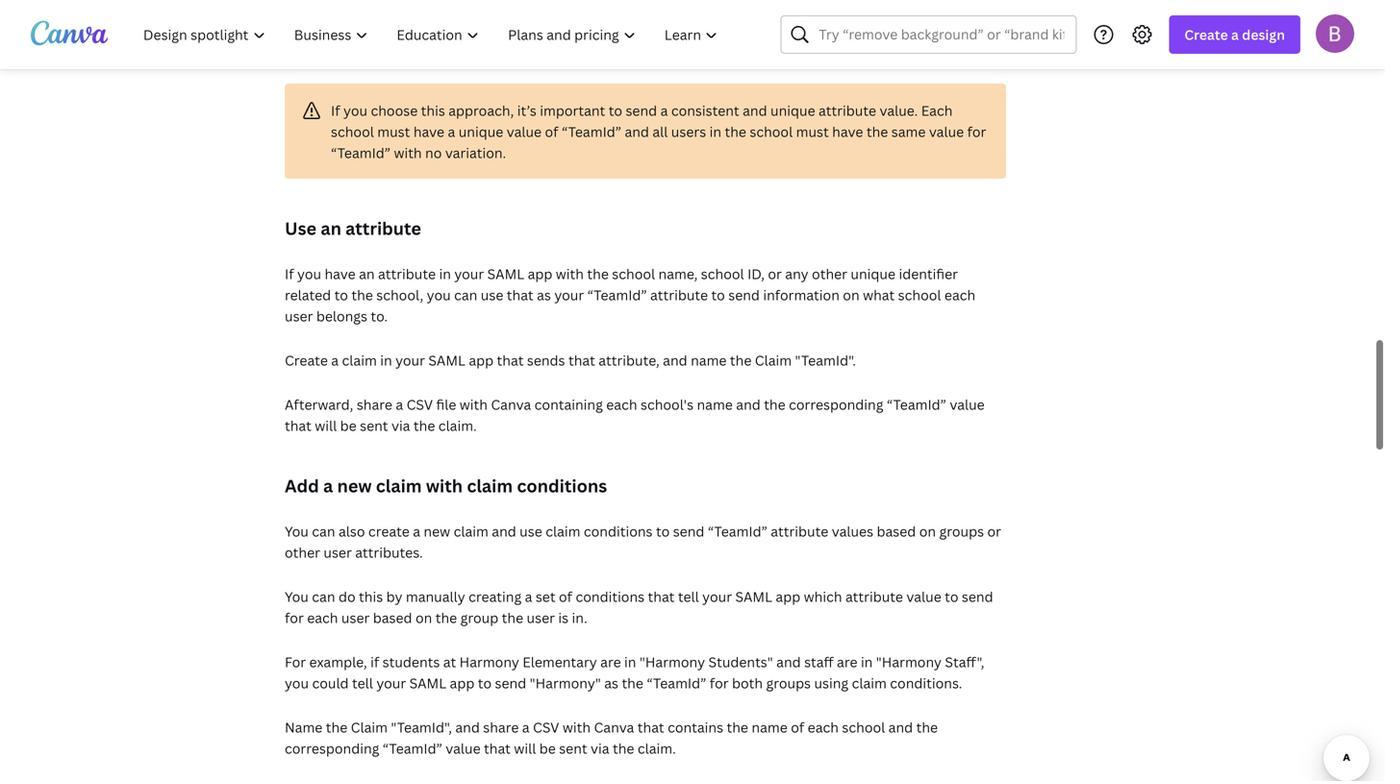 Task type: locate. For each thing, give the bounding box(es) containing it.
as
[[537, 286, 551, 304], [604, 675, 618, 693]]

claim left "teamid".
[[755, 352, 792, 370]]

corresponding inside name the claim "teamid", and share a csv with canva that contains the name of each school and the corresponding "teamid" value that will be sent via the claim.
[[285, 740, 379, 758]]

0 vertical spatial csv
[[406, 396, 433, 414]]

a inside afterward, share a csv file with canva containing each school's name and the corresponding "teamid" value that will be sent via the claim.
[[396, 396, 403, 414]]

sent up "add a new claim with claim conditions" at left
[[360, 417, 388, 435]]

if
[[331, 101, 340, 120], [285, 265, 294, 283]]

0 horizontal spatial must
[[377, 123, 410, 141]]

1 horizontal spatial have
[[413, 123, 444, 141]]

your
[[454, 265, 484, 283], [554, 286, 584, 304], [395, 352, 425, 370], [702, 588, 732, 606], [376, 675, 406, 693]]

"harmony up conditions.
[[876, 654, 942, 672]]

0 horizontal spatial claim
[[351, 719, 388, 737]]

1 "harmony from the left
[[640, 654, 705, 672]]

1 vertical spatial csv
[[533, 719, 559, 737]]

a down 'belongs'
[[331, 352, 339, 370]]

user
[[285, 307, 313, 326], [324, 544, 352, 562], [341, 609, 370, 628], [527, 609, 555, 628]]

of right set
[[559, 588, 572, 606]]

with right file
[[460, 396, 488, 414]]

create
[[1184, 25, 1228, 44], [285, 352, 328, 370]]

0 vertical spatial unique
[[770, 101, 815, 120]]

1 vertical spatial unique
[[459, 123, 503, 141]]

app inside for example, if students at harmony elementary are in "harmony students" and staff are in "harmony staff", you could tell your saml app to send "harmony" as the "teamid" for both groups using claim conditions.
[[450, 675, 475, 693]]

will down "harmony"
[[514, 740, 536, 758]]

1 horizontal spatial sent
[[559, 740, 587, 758]]

be down "harmony"
[[539, 740, 556, 758]]

1 vertical spatial use
[[520, 523, 542, 541]]

1 vertical spatial sent
[[559, 740, 587, 758]]

claim
[[342, 352, 377, 370], [376, 475, 422, 498], [467, 475, 513, 498], [454, 523, 488, 541], [546, 523, 580, 541], [852, 675, 887, 693]]

that down harmony
[[484, 740, 511, 758]]

will
[[315, 417, 337, 435], [514, 740, 536, 758]]

conditions inside you can also create a new claim and use claim conditions to send "teamid" attribute values based on groups or other user attributes.
[[584, 523, 653, 541]]

2 vertical spatial for
[[710, 675, 729, 693]]

an inside if you have an attribute in your saml app with the school name, school id, or any other unique identifier related to the school, you can use that as your "teamid" attribute to send information on what school each user belongs to.
[[359, 265, 375, 283]]

app left sends
[[469, 352, 494, 370]]

create
[[368, 523, 410, 541]]

2 are from the left
[[837, 654, 858, 672]]

of down important
[[545, 123, 558, 141]]

"harmony down you can do this by manually creating a set of conditions that tell your saml app which attribute value to send for each user based on the group the user is in.
[[640, 654, 705, 672]]

with inside if you have an attribute in your saml app with the school name, school id, or any other unique identifier related to the school, you can use that as your "teamid" attribute to send information on what school each user belongs to.
[[556, 265, 584, 283]]

1 vertical spatial based
[[373, 609, 412, 628]]

send up you can do this by manually creating a set of conditions that tell your saml app which attribute value to send for each user based on the group the user is in.
[[673, 523, 704, 541]]

harmony
[[459, 654, 519, 672]]

a down the elementary
[[522, 719, 530, 737]]

also
[[339, 523, 365, 541]]

1 horizontal spatial claim
[[755, 352, 792, 370]]

0 vertical spatial corresponding
[[789, 396, 883, 414]]

1 vertical spatial will
[[514, 740, 536, 758]]

in inside if you choose this approach, it's important to send a consistent and unique attribute value. each school must have a unique value of "teamid" and all users in the school must have the same value for "teamid" with no variation.
[[709, 123, 721, 141]]

1 horizontal spatial this
[[421, 101, 445, 120]]

this right choose
[[421, 101, 445, 120]]

value
[[507, 123, 542, 141], [929, 123, 964, 141], [950, 396, 985, 414], [906, 588, 941, 606], [446, 740, 481, 758]]

unique down approach,
[[459, 123, 503, 141]]

belongs
[[316, 307, 367, 326]]

other inside if you have an attribute in your saml app with the school name, school id, or any other unique identifier related to the school, you can use that as your "teamid" attribute to send information on what school each user belongs to.
[[812, 265, 847, 283]]

on down manually
[[416, 609, 432, 628]]

and left staff
[[776, 654, 801, 672]]

other right the any
[[812, 265, 847, 283]]

0 horizontal spatial canva
[[491, 396, 531, 414]]

a inside name the claim "teamid", and share a csv with canva that contains the name of each school and the corresponding "teamid" value that will be sent via the claim.
[[522, 719, 530, 737]]

an
[[321, 217, 341, 240], [359, 265, 375, 283]]

conditions
[[517, 475, 607, 498], [584, 523, 653, 541], [576, 588, 645, 606]]

or
[[768, 265, 782, 283], [987, 523, 1001, 541]]

1 horizontal spatial use
[[520, 523, 542, 541]]

and right school's
[[736, 396, 761, 414]]

of inside name the claim "teamid", and share a csv with canva that contains the name of each school and the corresponding "teamid" value that will be sent via the claim.
[[791, 719, 804, 737]]

sent
[[360, 417, 388, 435], [559, 740, 587, 758]]

be inside afterward, share a csv file with canva containing each school's name and the corresponding "teamid" value that will be sent via the claim.
[[340, 417, 357, 435]]

to inside you can also create a new claim and use claim conditions to send "teamid" attribute values based on groups or other user attributes.
[[656, 523, 670, 541]]

this for approach,
[[421, 101, 445, 120]]

via down "harmony"
[[591, 740, 609, 758]]

and right the consistent
[[743, 101, 767, 120]]

are
[[600, 654, 621, 672], [837, 654, 858, 672]]

create a design
[[1184, 25, 1285, 44]]

the
[[725, 123, 746, 141], [866, 123, 888, 141], [587, 265, 609, 283], [351, 286, 373, 304], [730, 352, 752, 370], [764, 396, 786, 414], [414, 417, 435, 435], [435, 609, 457, 628], [502, 609, 523, 628], [622, 675, 643, 693], [326, 719, 347, 737], [727, 719, 748, 737], [916, 719, 938, 737], [613, 740, 634, 758]]

in
[[709, 123, 721, 141], [439, 265, 451, 283], [380, 352, 392, 370], [624, 654, 636, 672], [861, 654, 873, 672]]

1 vertical spatial tell
[[352, 675, 373, 693]]

send down id,
[[728, 286, 760, 304]]

use
[[481, 286, 503, 304], [520, 523, 542, 541]]

1 vertical spatial on
[[919, 523, 936, 541]]

1 horizontal spatial on
[[843, 286, 860, 304]]

claim. down file
[[438, 417, 477, 435]]

related
[[285, 286, 331, 304]]

with up create a claim in your saml app that sends that attribute, and name the claim "teamid".
[[556, 265, 584, 283]]

canva
[[491, 396, 531, 414], [594, 719, 634, 737]]

0 vertical spatial conditions
[[517, 475, 607, 498]]

that inside if you have an attribute in your saml app with the school name, school id, or any other unique identifier related to the school, you can use that as your "teamid" attribute to send information on what school each user belongs to.
[[507, 286, 534, 304]]

1 horizontal spatial csv
[[533, 719, 559, 737]]

1 you from the top
[[285, 523, 309, 541]]

send up staff",
[[962, 588, 993, 606]]

1 horizontal spatial "harmony
[[876, 654, 942, 672]]

1 vertical spatial share
[[483, 719, 519, 737]]

1 horizontal spatial of
[[559, 588, 572, 606]]

approach,
[[448, 101, 514, 120]]

0 horizontal spatial have
[[325, 265, 356, 283]]

is
[[558, 609, 569, 628]]

you inside you can also create a new claim and use claim conditions to send "teamid" attribute values based on groups or other user attributes.
[[285, 523, 309, 541]]

this left by
[[359, 588, 383, 606]]

0 horizontal spatial for
[[285, 609, 304, 628]]

as inside if you have an attribute in your saml app with the school name, school id, or any other unique identifier related to the school, you can use that as your "teamid" attribute to send information on what school each user belongs to.
[[537, 286, 551, 304]]

have up no
[[413, 123, 444, 141]]

0 horizontal spatial share
[[357, 396, 392, 414]]

csv down "harmony"
[[533, 719, 559, 737]]

manually
[[406, 588, 465, 606]]

1 horizontal spatial based
[[877, 523, 916, 541]]

to
[[609, 101, 622, 120], [334, 286, 348, 304], [711, 286, 725, 304], [656, 523, 670, 541], [945, 588, 958, 606], [478, 675, 492, 693]]

share
[[357, 396, 392, 414], [483, 719, 519, 737]]

unique
[[770, 101, 815, 120], [459, 123, 503, 141], [851, 265, 896, 283]]

app left which
[[776, 588, 800, 606]]

this
[[421, 101, 445, 120], [359, 588, 383, 606]]

new up also
[[337, 475, 372, 498]]

by
[[386, 588, 402, 606]]

can left do
[[312, 588, 335, 606]]

and
[[743, 101, 767, 120], [625, 123, 649, 141], [663, 352, 687, 370], [736, 396, 761, 414], [492, 523, 516, 541], [776, 654, 801, 672], [455, 719, 480, 737], [888, 719, 913, 737]]

1 vertical spatial canva
[[594, 719, 634, 737]]

you
[[343, 101, 367, 120], [297, 265, 321, 283], [427, 286, 451, 304], [285, 675, 309, 693]]

are up "harmony"
[[600, 654, 621, 672]]

you down add
[[285, 523, 309, 541]]

you
[[285, 523, 309, 541], [285, 588, 309, 606]]

information
[[763, 286, 840, 304]]

this inside if you choose this approach, it's important to send a consistent and unique attribute value. each school must have a unique value of "teamid" and all users in the school must have the same value for "teamid" with no variation.
[[421, 101, 445, 120]]

with left no
[[394, 144, 422, 162]]

each down the "identifier"
[[944, 286, 976, 304]]

if inside if you have an attribute in your saml app with the school name, school id, or any other unique identifier related to the school, you can use that as your "teamid" attribute to send information on what school each user belongs to.
[[285, 265, 294, 283]]

0 vertical spatial this
[[421, 101, 445, 120]]

0 horizontal spatial an
[[321, 217, 341, 240]]

1 horizontal spatial an
[[359, 265, 375, 283]]

1 vertical spatial name
[[697, 396, 733, 414]]

1 horizontal spatial other
[[812, 265, 847, 283]]

2 horizontal spatial of
[[791, 719, 804, 737]]

1 vertical spatial or
[[987, 523, 1001, 541]]

corresponding
[[789, 396, 883, 414], [285, 740, 379, 758]]

canva inside name the claim "teamid", and share a csv with canva that contains the name of each school and the corresponding "teamid" value that will be sent via the claim.
[[594, 719, 634, 737]]

app inside if you have an attribute in your saml app with the school name, school id, or any other unique identifier related to the school, you can use that as your "teamid" attribute to send information on what school each user belongs to.
[[528, 265, 552, 283]]

must
[[377, 123, 410, 141], [796, 123, 829, 141]]

or inside if you have an attribute in your saml app with the school name, school id, or any other unique identifier related to the school, you can use that as your "teamid" attribute to send information on what school each user belongs to.
[[768, 265, 782, 283]]

0 horizontal spatial groups
[[766, 675, 811, 693]]

1 vertical spatial claim
[[351, 719, 388, 737]]

file
[[436, 396, 456, 414]]

if up related
[[285, 265, 294, 283]]

with inside name the claim "teamid", and share a csv with canva that contains the name of each school and the corresponding "teamid" value that will be sent via the claim.
[[563, 719, 591, 737]]

0 vertical spatial use
[[481, 286, 503, 304]]

for left the both
[[710, 675, 729, 693]]

if for if you choose this approach, it's important to send a consistent and unique attribute value. each school must have a unique value of "teamid" and all users in the school must have the same value for "teamid" with no variation.
[[331, 101, 340, 120]]

must down choose
[[377, 123, 410, 141]]

corresponding down "teamid".
[[789, 396, 883, 414]]

0 vertical spatial claim
[[755, 352, 792, 370]]

staff",
[[945, 654, 984, 672]]

a left design
[[1231, 25, 1239, 44]]

use up set
[[520, 523, 542, 541]]

user inside you can also create a new claim and use claim conditions to send "teamid" attribute values based on groups or other user attributes.
[[324, 544, 352, 562]]

a left set
[[525, 588, 532, 606]]

0 horizontal spatial other
[[285, 544, 320, 562]]

top level navigation element
[[131, 15, 734, 54]]

corresponding inside afterward, share a csv file with canva containing each school's name and the corresponding "teamid" value that will be sent via the claim.
[[789, 396, 883, 414]]

an right use
[[321, 217, 341, 240]]

are up using
[[837, 654, 858, 672]]

tell down you can also create a new claim and use claim conditions to send "teamid" attribute values based on groups or other user attributes.
[[678, 588, 699, 606]]

if for if you have an attribute in your saml app with the school name, school id, or any other unique identifier related to the school, you can use that as your "teamid" attribute to send information on what school each user belongs to.
[[285, 265, 294, 283]]

use right school,
[[481, 286, 503, 304]]

can inside if you have an attribute in your saml app with the school name, school id, or any other unique identifier related to the school, you can use that as your "teamid" attribute to send information on what school each user belongs to.
[[454, 286, 477, 304]]

user down do
[[341, 609, 370, 628]]

1 horizontal spatial as
[[604, 675, 618, 693]]

create left design
[[1184, 25, 1228, 44]]

share down harmony
[[483, 719, 519, 737]]

"harmony
[[640, 654, 705, 672], [876, 654, 942, 672]]

0 vertical spatial sent
[[360, 417, 388, 435]]

1 vertical spatial be
[[539, 740, 556, 758]]

have
[[413, 123, 444, 141], [832, 123, 863, 141], [325, 265, 356, 283]]

2 vertical spatial unique
[[851, 265, 896, 283]]

on inside if you have an attribute in your saml app with the school name, school id, or any other unique identifier related to the school, you can use that as your "teamid" attribute to send information on what school each user belongs to.
[[843, 286, 860, 304]]

0 vertical spatial will
[[315, 417, 337, 435]]

new down "add a new claim with claim conditions" at left
[[424, 523, 450, 541]]

1 horizontal spatial if
[[331, 101, 340, 120]]

other inside you can also create a new claim and use claim conditions to send "teamid" attribute values based on groups or other user attributes.
[[285, 544, 320, 562]]

1 horizontal spatial create
[[1184, 25, 1228, 44]]

new inside you can also create a new claim and use claim conditions to send "teamid" attribute values based on groups or other user attributes.
[[424, 523, 450, 541]]

2 horizontal spatial on
[[919, 523, 936, 541]]

staff
[[804, 654, 834, 672]]

to inside you can do this by manually creating a set of conditions that tell your saml app which attribute value to send for each user based on the group the user is in.
[[945, 588, 958, 606]]

school,
[[376, 286, 423, 304]]

can inside you can do this by manually creating a set of conditions that tell your saml app which attribute value to send for each user based on the group the user is in.
[[312, 588, 335, 606]]

1 vertical spatial an
[[359, 265, 375, 283]]

can left also
[[312, 523, 335, 541]]

school
[[331, 123, 374, 141], [750, 123, 793, 141], [612, 265, 655, 283], [701, 265, 744, 283], [898, 286, 941, 304], [842, 719, 885, 737]]

0 horizontal spatial as
[[537, 286, 551, 304]]

the inside for example, if students at harmony elementary are in "harmony students" and staff are in "harmony staff", you could tell your saml app to send "harmony" as the "teamid" for both groups using claim conditions.
[[622, 675, 643, 693]]

other
[[812, 265, 847, 283], [285, 544, 320, 562]]

that down afterward, at the bottom left of the page
[[285, 417, 312, 435]]

"teamid" inside for example, if students at harmony elementary are in "harmony students" and staff are in "harmony staff", you could tell your saml app to send "harmony" as the "teamid" for both groups using claim conditions.
[[647, 675, 706, 693]]

send
[[626, 101, 657, 120], [728, 286, 760, 304], [673, 523, 704, 541], [962, 588, 993, 606], [495, 675, 526, 693]]

user inside if you have an attribute in your saml app with the school name, school id, or any other unique identifier related to the school, you can use that as your "teamid" attribute to send information on what school each user belongs to.
[[285, 307, 313, 326]]

0 vertical spatial groups
[[939, 523, 984, 541]]

attribute
[[819, 101, 876, 120], [345, 217, 421, 240], [378, 265, 436, 283], [650, 286, 708, 304], [771, 523, 828, 541], [845, 588, 903, 606]]

1 horizontal spatial canva
[[594, 719, 634, 737]]

be down afterward, at the bottom left of the page
[[340, 417, 357, 435]]

0 horizontal spatial csv
[[406, 396, 433, 414]]

of
[[545, 123, 558, 141], [559, 588, 572, 606], [791, 719, 804, 737]]

unique up what
[[851, 265, 896, 283]]

1 vertical spatial groups
[[766, 675, 811, 693]]

claim.
[[438, 417, 477, 435], [638, 740, 676, 758]]

to up 'belongs'
[[334, 286, 348, 304]]

a up variation. at the top left of page
[[448, 123, 455, 141]]

0 vertical spatial on
[[843, 286, 860, 304]]

saml inside if you have an attribute in your saml app with the school name, school id, or any other unique identifier related to the school, you can use that as your "teamid" attribute to send information on what school each user belongs to.
[[487, 265, 524, 283]]

0 vertical spatial can
[[454, 286, 477, 304]]

you for you can also create a new claim and use claim conditions to send "teamid" attribute values based on groups or other user attributes.
[[285, 523, 309, 541]]

1 vertical spatial of
[[559, 588, 572, 606]]

school left id,
[[701, 265, 744, 283]]

0 vertical spatial via
[[391, 417, 410, 435]]

if inside if you choose this approach, it's important to send a consistent and unique attribute value. each school must have a unique value of "teamid" and all users in the school must have the same value for "teamid" with no variation.
[[331, 101, 340, 120]]

each up example,
[[307, 609, 338, 628]]

1 horizontal spatial for
[[710, 675, 729, 693]]

0 horizontal spatial on
[[416, 609, 432, 628]]

conditions for claim
[[584, 523, 653, 541]]

and right "teamid",
[[455, 719, 480, 737]]

app down at
[[450, 675, 475, 693]]

claim
[[755, 352, 792, 370], [351, 719, 388, 737]]

be inside name the claim "teamid", and share a csv with canva that contains the name of each school and the corresponding "teamid" value that will be sent via the claim.
[[539, 740, 556, 758]]

and up creating
[[492, 523, 516, 541]]

you inside you can do this by manually creating a set of conditions that tell your saml app which attribute value to send for each user based on the group the user is in.
[[285, 588, 309, 606]]

1 vertical spatial this
[[359, 588, 383, 606]]

of inside if you choose this approach, it's important to send a consistent and unique attribute value. each school must have a unique value of "teamid" and all users in the school must have the same value for "teamid" with no variation.
[[545, 123, 558, 141]]

0 horizontal spatial will
[[315, 417, 337, 435]]

0 vertical spatial create
[[1184, 25, 1228, 44]]

0 vertical spatial for
[[967, 123, 986, 141]]

groups inside for example, if students at harmony elementary are in "harmony students" and staff are in "harmony staff", you could tell your saml app to send "harmony" as the "teamid" for both groups using claim conditions.
[[766, 675, 811, 693]]

1 vertical spatial conditions
[[584, 523, 653, 541]]

1 horizontal spatial new
[[424, 523, 450, 541]]

to up you can do this by manually creating a set of conditions that tell your saml app which attribute value to send for each user based on the group the user is in.
[[656, 523, 670, 541]]

0 horizontal spatial of
[[545, 123, 558, 141]]

create for create a claim in your saml app that sends that attribute, and name the claim "teamid".
[[285, 352, 328, 370]]

1 vertical spatial corresponding
[[285, 740, 379, 758]]

1 horizontal spatial will
[[514, 740, 536, 758]]

school down the "identifier"
[[898, 286, 941, 304]]

conditions up you can do this by manually creating a set of conditions that tell your saml app which attribute value to send for each user based on the group the user is in.
[[584, 523, 653, 541]]

1 horizontal spatial must
[[796, 123, 829, 141]]

each
[[944, 286, 976, 304], [606, 396, 637, 414], [307, 609, 338, 628], [808, 719, 839, 737]]

it's
[[517, 101, 537, 120]]

0 vertical spatial new
[[337, 475, 372, 498]]

new
[[337, 475, 372, 498], [424, 523, 450, 541]]

you for you can do this by manually creating a set of conditions that tell your saml app which attribute value to send for each user based on the group the user is in.
[[285, 588, 309, 606]]

0 horizontal spatial if
[[285, 265, 294, 283]]

that right sends
[[568, 352, 595, 370]]

1 vertical spatial other
[[285, 544, 320, 562]]

1 vertical spatial claim.
[[638, 740, 676, 758]]

2 horizontal spatial have
[[832, 123, 863, 141]]

0 vertical spatial based
[[877, 523, 916, 541]]

csv
[[406, 396, 433, 414], [533, 719, 559, 737]]

2 must from the left
[[796, 123, 829, 141]]

as up sends
[[537, 286, 551, 304]]

1 horizontal spatial or
[[987, 523, 1001, 541]]

canva down sends
[[491, 396, 531, 414]]

a
[[1231, 25, 1239, 44], [660, 101, 668, 120], [448, 123, 455, 141], [331, 352, 339, 370], [396, 396, 403, 414], [323, 475, 333, 498], [413, 523, 420, 541], [525, 588, 532, 606], [522, 719, 530, 737]]

conditions down containing
[[517, 475, 607, 498]]

0 horizontal spatial based
[[373, 609, 412, 628]]

0 horizontal spatial unique
[[459, 123, 503, 141]]

2 vertical spatial of
[[791, 719, 804, 737]]

1 horizontal spatial corresponding
[[789, 396, 883, 414]]

that up sends
[[507, 286, 534, 304]]

students"
[[708, 654, 773, 672]]

claim. inside afterward, share a csv file with canva containing each school's name and the corresponding "teamid" value that will be sent via the claim.
[[438, 417, 477, 435]]

via
[[391, 417, 410, 435], [591, 740, 609, 758]]

design
[[1242, 25, 1285, 44]]

on inside you can also create a new claim and use claim conditions to send "teamid" attribute values based on groups or other user attributes.
[[919, 523, 936, 541]]

both
[[732, 675, 763, 693]]

name down the both
[[752, 719, 788, 737]]

1 horizontal spatial via
[[591, 740, 609, 758]]

saml
[[487, 265, 524, 283], [428, 352, 465, 370], [735, 588, 772, 606], [409, 675, 446, 693]]

a up all
[[660, 101, 668, 120]]

afterward, share a csv file with canva containing each school's name and the corresponding "teamid" value that will be sent via the claim.
[[285, 396, 985, 435]]

0 vertical spatial claim.
[[438, 417, 477, 435]]

share inside name the claim "teamid", and share a csv with canva that contains the name of each school and the corresponding "teamid" value that will be sent via the claim.
[[483, 719, 519, 737]]

1 vertical spatial as
[[604, 675, 618, 693]]

each inside if you have an attribute in your saml app with the school name, school id, or any other unique identifier related to the school, you can use that as your "teamid" attribute to send information on what school each user belongs to.
[[944, 286, 976, 304]]

can inside you can also create a new claim and use claim conditions to send "teamid" attribute values based on groups or other user attributes.
[[312, 523, 335, 541]]

1 horizontal spatial tell
[[678, 588, 699, 606]]

have up related
[[325, 265, 356, 283]]

corresponding down the name
[[285, 740, 379, 758]]

send inside you can do this by manually creating a set of conditions that tell your saml app which attribute value to send for each user based on the group the user is in.
[[962, 588, 993, 606]]

0 vertical spatial be
[[340, 417, 357, 435]]

sent inside afterward, share a csv file with canva containing each school's name and the corresponding "teamid" value that will be sent via the claim.
[[360, 417, 388, 435]]

for right same
[[967, 123, 986, 141]]

choose
[[371, 101, 418, 120]]

you inside for example, if students at harmony elementary are in "harmony students" and staff are in "harmony staff", you could tell your saml app to send "harmony" as the "teamid" for both groups using claim conditions.
[[285, 675, 309, 693]]

2 vertical spatial name
[[752, 719, 788, 737]]

consistent
[[671, 101, 739, 120]]

school left name,
[[612, 265, 655, 283]]

you left do
[[285, 588, 309, 606]]

0 horizontal spatial via
[[391, 417, 410, 435]]

name the claim "teamid", and share a csv with canva that contains the name of each school and the corresponding "teamid" value that will be sent via the claim.
[[285, 719, 938, 758]]

with
[[394, 144, 422, 162], [556, 265, 584, 283], [460, 396, 488, 414], [426, 475, 463, 498], [563, 719, 591, 737]]

0 horizontal spatial this
[[359, 588, 383, 606]]

school inside name the claim "teamid", and share a csv with canva that contains the name of each school and the corresponding "teamid" value that will be sent via the claim.
[[842, 719, 885, 737]]

an up "to." in the top of the page
[[359, 265, 375, 283]]

and inside afterward, share a csv file with canva containing each school's name and the corresponding "teamid" value that will be sent via the claim.
[[736, 396, 761, 414]]

can right school,
[[454, 286, 477, 304]]

this inside you can do this by manually creating a set of conditions that tell your saml app which attribute value to send for each user based on the group the user is in.
[[359, 588, 383, 606]]

"teamid"
[[562, 123, 621, 141], [331, 144, 391, 162], [587, 286, 647, 304], [887, 396, 946, 414], [708, 523, 767, 541], [647, 675, 706, 693], [383, 740, 442, 758]]

1 vertical spatial create
[[285, 352, 328, 370]]

0 horizontal spatial tell
[[352, 675, 373, 693]]

to up staff",
[[945, 588, 958, 606]]

name right school's
[[697, 396, 733, 414]]

groups
[[939, 523, 984, 541], [766, 675, 811, 693]]

tell inside you can do this by manually creating a set of conditions that tell your saml app which attribute value to send for each user based on the group the user is in.
[[678, 588, 699, 606]]

with inside afterward, share a csv file with canva containing each school's name and the corresponding "teamid" value that will be sent via the claim.
[[460, 396, 488, 414]]

to right important
[[609, 101, 622, 120]]

claim inside for example, if students at harmony elementary are in "harmony students" and staff are in "harmony staff", you could tell your saml app to send "harmony" as the "teamid" for both groups using claim conditions.
[[852, 675, 887, 693]]

to down harmony
[[478, 675, 492, 693]]

will down afterward, at the bottom left of the page
[[315, 417, 337, 435]]

with inside if you choose this approach, it's important to send a consistent and unique attribute value. each school must have a unique value of "teamid" and all users in the school must have the same value for "teamid" with no variation.
[[394, 144, 422, 162]]

1 horizontal spatial are
[[837, 654, 858, 672]]

0 vertical spatial other
[[812, 265, 847, 283]]

csv left file
[[406, 396, 433, 414]]

2 you from the top
[[285, 588, 309, 606]]

conditions inside you can do this by manually creating a set of conditions that tell your saml app which attribute value to send for each user based on the group the user is in.
[[576, 588, 645, 606]]

1 horizontal spatial groups
[[939, 523, 984, 541]]

send down harmony
[[495, 675, 526, 693]]

0 vertical spatial share
[[357, 396, 392, 414]]

be
[[340, 417, 357, 435], [539, 740, 556, 758]]

0 vertical spatial if
[[331, 101, 340, 120]]

on
[[843, 286, 860, 304], [919, 523, 936, 541], [416, 609, 432, 628]]

"teamid" inside you can also create a new claim and use claim conditions to send "teamid" attribute values based on groups or other user attributes.
[[708, 523, 767, 541]]

0 horizontal spatial or
[[768, 265, 782, 283]]

you down for
[[285, 675, 309, 693]]

unique right the consistent
[[770, 101, 815, 120]]

each down using
[[808, 719, 839, 737]]

name,
[[658, 265, 698, 283]]

you left choose
[[343, 101, 367, 120]]



Task type: vqa. For each thing, say whether or not it's contained in the screenshot.
leftmost Claim
yes



Task type: describe. For each thing, give the bounding box(es) containing it.
afterward,
[[285, 396, 353, 414]]

value inside you can do this by manually creating a set of conditions that tell your saml app which attribute value to send for each user based on the group the user is in.
[[906, 588, 941, 606]]

you right school,
[[427, 286, 451, 304]]

bob builder image
[[1316, 14, 1354, 53]]

"harmony"
[[530, 675, 601, 693]]

for inside you can do this by manually creating a set of conditions that tell your saml app which attribute value to send for each user based on the group the user is in.
[[285, 609, 304, 628]]

users
[[671, 123, 706, 141]]

add
[[285, 475, 319, 498]]

what
[[863, 286, 895, 304]]

to inside for example, if students at harmony elementary are in "harmony students" and staff are in "harmony staff", you could tell your saml app to send "harmony" as the "teamid" for both groups using claim conditions.
[[478, 675, 492, 693]]

same
[[891, 123, 926, 141]]

0 horizontal spatial new
[[337, 475, 372, 498]]

as inside for example, if students at harmony elementary are in "harmony students" and staff are in "harmony staff", you could tell your saml app to send "harmony" as the "teamid" for both groups using claim conditions.
[[604, 675, 618, 693]]

"teamid".
[[795, 352, 856, 370]]

attribute inside if you choose this approach, it's important to send a consistent and unique attribute value. each school must have a unique value of "teamid" and all users in the school must have the same value for "teamid" with no variation.
[[819, 101, 876, 120]]

"teamid",
[[391, 719, 452, 737]]

share inside afterward, share a csv file with canva containing each school's name and the corresponding "teamid" value that will be sent via the claim.
[[357, 396, 392, 414]]

each
[[921, 101, 953, 120]]

use inside if you have an attribute in your saml app with the school name, school id, or any other unique identifier related to the school, you can use that as your "teamid" attribute to send information on what school each user belongs to.
[[481, 286, 503, 304]]

create for create a design
[[1184, 25, 1228, 44]]

on inside you can do this by manually creating a set of conditions that tell your saml app which attribute value to send for each user based on the group the user is in.
[[416, 609, 432, 628]]

saml inside for example, if students at harmony elementary are in "harmony students" and staff are in "harmony staff", you could tell your saml app to send "harmony" as the "teamid" for both groups using claim conditions.
[[409, 675, 446, 693]]

use
[[285, 217, 317, 240]]

sends
[[527, 352, 565, 370]]

1 are from the left
[[600, 654, 621, 672]]

attribute inside you can do this by manually creating a set of conditions that tell your saml app which attribute value to send for each user based on the group the user is in.
[[845, 588, 903, 606]]

each inside afterward, share a csv file with canva containing each school's name and the corresponding "teamid" value that will be sent via the claim.
[[606, 396, 637, 414]]

a inside you can also create a new claim and use claim conditions to send "teamid" attribute values based on groups or other user attributes.
[[413, 523, 420, 541]]

this for by
[[359, 588, 383, 606]]

identifier
[[899, 265, 958, 283]]

if you choose this approach, it's important to send a consistent and unique attribute value. each school must have a unique value of "teamid" and all users in the school must have the same value for "teamid" with no variation.
[[331, 101, 986, 162]]

1 horizontal spatial unique
[[770, 101, 815, 120]]

attribute,
[[599, 352, 660, 370]]

which
[[804, 588, 842, 606]]

set
[[536, 588, 556, 606]]

name inside afterward, share a csv file with canva containing each school's name and the corresponding "teamid" value that will be sent via the claim.
[[697, 396, 733, 414]]

a inside create a design dropdown button
[[1231, 25, 1239, 44]]

canva inside afterward, share a csv file with canva containing each school's name and the corresponding "teamid" value that will be sent via the claim.
[[491, 396, 531, 414]]

you up related
[[297, 265, 321, 283]]

use inside you can also create a new claim and use claim conditions to send "teamid" attribute values based on groups or other user attributes.
[[520, 523, 542, 541]]

example,
[[309, 654, 367, 672]]

that inside you can do this by manually creating a set of conditions that tell your saml app which attribute value to send for each user based on the group the user is in.
[[648, 588, 675, 606]]

value inside afterward, share a csv file with canva containing each school's name and the corresponding "teamid" value that will be sent via the claim.
[[950, 396, 985, 414]]

no
[[425, 144, 442, 162]]

add a new claim with claim conditions
[[285, 475, 607, 498]]

or inside you can also create a new claim and use claim conditions to send "teamid" attribute values based on groups or other user attributes.
[[987, 523, 1001, 541]]

use an attribute
[[285, 217, 421, 240]]

that inside afterward, share a csv file with canva containing each school's name and the corresponding "teamid" value that will be sent via the claim.
[[285, 417, 312, 435]]

values
[[832, 523, 873, 541]]

and down conditions.
[[888, 719, 913, 737]]

id,
[[747, 265, 765, 283]]

value.
[[880, 101, 918, 120]]

and inside for example, if students at harmony elementary are in "harmony students" and staff are in "harmony staff", you could tell your saml app to send "harmony" as the "teamid" for both groups using claim conditions.
[[776, 654, 801, 672]]

for inside if you choose this approach, it's important to send a consistent and unique attribute value. each school must have a unique value of "teamid" and all users in the school must have the same value for "teamid" with no variation.
[[967, 123, 986, 141]]

you can also create a new claim and use claim conditions to send "teamid" attribute values based on groups or other user attributes.
[[285, 523, 1001, 562]]

tell inside for example, if students at harmony elementary are in "harmony students" and staff are in "harmony staff", you could tell your saml app to send "harmony" as the "teamid" for both groups using claim conditions.
[[352, 675, 373, 693]]

if you have an attribute in your saml app with the school name, school id, or any other unique identifier related to the school, you can use that as your "teamid" attribute to send information on what school each user belongs to.
[[285, 265, 976, 326]]

have inside if you have an attribute in your saml app with the school name, school id, or any other unique identifier related to the school, you can use that as your "teamid" attribute to send information on what school each user belongs to.
[[325, 265, 356, 283]]

school down choose
[[331, 123, 374, 141]]

that left sends
[[497, 352, 524, 370]]

creating
[[469, 588, 521, 606]]

Try "remove background" or "brand kit" search field
[[819, 16, 1064, 53]]

for example, if students at harmony elementary are in "harmony students" and staff are in "harmony staff", you could tell your saml app to send "harmony" as the "teamid" for both groups using claim conditions.
[[285, 654, 984, 693]]

conditions for of
[[576, 588, 645, 606]]

do
[[339, 588, 356, 606]]

can for this
[[312, 588, 335, 606]]

"teamid" inside if you have an attribute in your saml app with the school name, school id, or any other unique identifier related to the school, you can use that as your "teamid" attribute to send information on what school each user belongs to.
[[587, 286, 647, 304]]

user down set
[[527, 609, 555, 628]]

and up school's
[[663, 352, 687, 370]]

could
[[312, 675, 349, 693]]

saml inside you can do this by manually creating a set of conditions that tell your saml app which attribute value to send for each user based on the group the user is in.
[[735, 588, 772, 606]]

school right users
[[750, 123, 793, 141]]

of inside you can do this by manually creating a set of conditions that tell your saml app which attribute value to send for each user based on the group the user is in.
[[559, 588, 572, 606]]

students
[[382, 654, 440, 672]]

attribute inside you can also create a new claim and use claim conditions to send "teamid" attribute values based on groups or other user attributes.
[[771, 523, 828, 541]]

any
[[785, 265, 809, 283]]

and left all
[[625, 123, 649, 141]]

send inside if you choose this approach, it's important to send a consistent and unique attribute value. each school must have a unique value of "teamid" and all users in the school must have the same value for "teamid" with no variation.
[[626, 101, 657, 120]]

in inside if you have an attribute in your saml app with the school name, school id, or any other unique identifier related to the school, you can use that as your "teamid" attribute to send information on what school each user belongs to.
[[439, 265, 451, 283]]

to left information on the top right of page
[[711, 286, 725, 304]]

each inside name the claim "teamid", and share a csv with canva that contains the name of each school and the corresponding "teamid" value that will be sent via the claim.
[[808, 719, 839, 737]]

you inside if you choose this approach, it's important to send a consistent and unique attribute value. each school must have a unique value of "teamid" and all users in the school must have the same value for "teamid" with no variation.
[[343, 101, 367, 120]]

if
[[370, 654, 379, 672]]

to.
[[371, 307, 388, 326]]

with down file
[[426, 475, 463, 498]]

send inside if you have an attribute in your saml app with the school name, school id, or any other unique identifier related to the school, you can use that as your "teamid" attribute to send information on what school each user belongs to.
[[728, 286, 760, 304]]

for inside for example, if students at harmony elementary are in "harmony students" and staff are in "harmony staff", you could tell your saml app to send "harmony" as the "teamid" for both groups using claim conditions.
[[710, 675, 729, 693]]

unique inside if you have an attribute in your saml app with the school name, school id, or any other unique identifier related to the school, you can use that as your "teamid" attribute to send information on what school each user belongs to.
[[851, 265, 896, 283]]

that left contains
[[637, 719, 664, 737]]

"teamid" inside name the claim "teamid", and share a csv with canva that contains the name of each school and the corresponding "teamid" value that will be sent via the claim.
[[383, 740, 442, 758]]

send inside for example, if students at harmony elementary are in "harmony students" and staff are in "harmony staff", you could tell your saml app to send "harmony" as the "teamid" for both groups using claim conditions.
[[495, 675, 526, 693]]

csv inside afterward, share a csv file with canva containing each school's name and the corresponding "teamid" value that will be sent via the claim.
[[406, 396, 433, 414]]

can for create
[[312, 523, 335, 541]]

and inside you can also create a new claim and use claim conditions to send "teamid" attribute values based on groups or other user attributes.
[[492, 523, 516, 541]]

school's
[[641, 396, 694, 414]]

create a design button
[[1169, 15, 1300, 54]]

0 vertical spatial name
[[691, 352, 727, 370]]

each inside you can do this by manually creating a set of conditions that tell your saml app which attribute value to send for each user based on the group the user is in.
[[307, 609, 338, 628]]

will inside name the claim "teamid", and share a csv with canva that contains the name of each school and the corresponding "teamid" value that will be sent via the claim.
[[514, 740, 536, 758]]

0 vertical spatial an
[[321, 217, 341, 240]]

attributes.
[[355, 544, 423, 562]]

conditions.
[[890, 675, 962, 693]]

using
[[814, 675, 849, 693]]

your inside you can do this by manually creating a set of conditions that tell your saml app which attribute value to send for each user based on the group the user is in.
[[702, 588, 732, 606]]

to inside if you choose this approach, it's important to send a consistent and unique attribute value. each school must have a unique value of "teamid" and all users in the school must have the same value for "teamid" with no variation.
[[609, 101, 622, 120]]

your inside for example, if students at harmony elementary are in "harmony students" and staff are in "harmony staff", you could tell your saml app to send "harmony" as the "teamid" for both groups using claim conditions.
[[376, 675, 406, 693]]

groups inside you can also create a new claim and use claim conditions to send "teamid" attribute values based on groups or other user attributes.
[[939, 523, 984, 541]]

contains
[[668, 719, 723, 737]]

group
[[460, 609, 498, 628]]

in.
[[572, 609, 587, 628]]

app inside you can do this by manually creating a set of conditions that tell your saml app which attribute value to send for each user based on the group the user is in.
[[776, 588, 800, 606]]

you can do this by manually creating a set of conditions that tell your saml app which attribute value to send for each user based on the group the user is in.
[[285, 588, 993, 628]]

2 "harmony from the left
[[876, 654, 942, 672]]

important
[[540, 101, 605, 120]]

via inside afterward, share a csv file with canva containing each school's name and the corresponding "teamid" value that will be sent via the claim.
[[391, 417, 410, 435]]

at
[[443, 654, 456, 672]]

based inside you can do this by manually creating a set of conditions that tell your saml app which attribute value to send for each user based on the group the user is in.
[[373, 609, 412, 628]]

variation.
[[445, 144, 506, 162]]

claim inside name the claim "teamid", and share a csv with canva that contains the name of each school and the corresponding "teamid" value that will be sent via the claim.
[[351, 719, 388, 737]]

a inside you can do this by manually creating a set of conditions that tell your saml app which attribute value to send for each user based on the group the user is in.
[[525, 588, 532, 606]]

create a claim in your saml app that sends that attribute, and name the claim "teamid".
[[285, 352, 856, 370]]

based inside you can also create a new claim and use claim conditions to send "teamid" attribute values based on groups or other user attributes.
[[877, 523, 916, 541]]

via inside name the claim "teamid", and share a csv with canva that contains the name of each school and the corresponding "teamid" value that will be sent via the claim.
[[591, 740, 609, 758]]

send inside you can also create a new claim and use claim conditions to send "teamid" attribute values based on groups or other user attributes.
[[673, 523, 704, 541]]

"teamid" inside afterward, share a csv file with canva containing each school's name and the corresponding "teamid" value that will be sent via the claim.
[[887, 396, 946, 414]]

for
[[285, 654, 306, 672]]

elementary
[[523, 654, 597, 672]]

name inside name the claim "teamid", and share a csv with canva that contains the name of each school and the corresponding "teamid" value that will be sent via the claim.
[[752, 719, 788, 737]]

value inside name the claim "teamid", and share a csv with canva that contains the name of each school and the corresponding "teamid" value that will be sent via the claim.
[[446, 740, 481, 758]]

name
[[285, 719, 323, 737]]

will inside afterward, share a csv file with canva containing each school's name and the corresponding "teamid" value that will be sent via the claim.
[[315, 417, 337, 435]]

a right add
[[323, 475, 333, 498]]

1 must from the left
[[377, 123, 410, 141]]

all
[[652, 123, 668, 141]]

claim. inside name the claim "teamid", and share a csv with canva that contains the name of each school and the corresponding "teamid" value that will be sent via the claim.
[[638, 740, 676, 758]]

containing
[[534, 396, 603, 414]]



